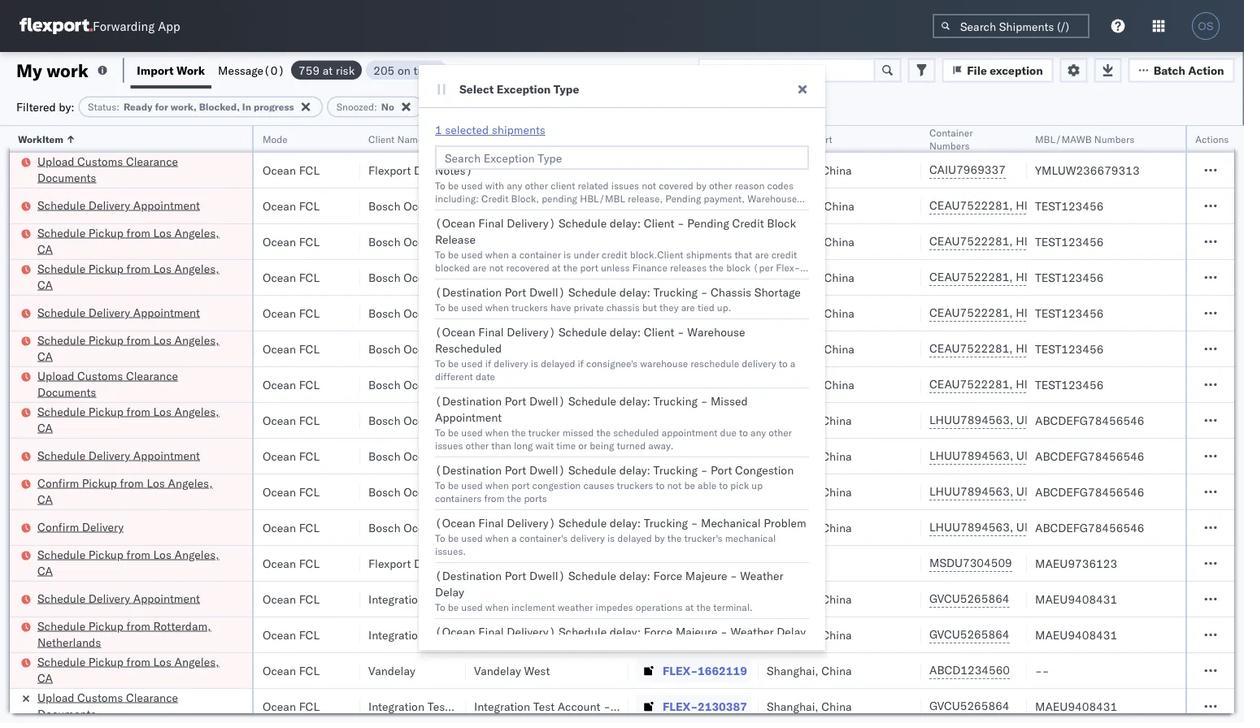 Task type: locate. For each thing, give the bounding box(es) containing it.
delay: for (destination port dwell) schedule delay: force majeure -  weather delay to be used when inclement weather impedes operations at the terminal.
[[619, 569, 650, 583]]

5 resize handle column header from the left
[[446, 126, 466, 724]]

(destination port dwell) schedule delay: trucking - port congestion to be used when port congestion causes truckers to not be able to pick up containers from the ports
[[435, 463, 794, 505]]

1 vertical spatial 14,
[[138, 449, 155, 463]]

schedule inside (ocean final delivery) schedule delay: trucking - mechanical problem to be used when a container's delivery is delayed by the trucker's mechanical issues.
[[559, 516, 607, 531]]

to up different
[[435, 357, 445, 370]]

mdt,
[[76, 163, 104, 177], [83, 199, 112, 213], [83, 235, 112, 249], [83, 270, 112, 285], [83, 306, 112, 320], [83, 342, 112, 356]]

from
[[126, 226, 150, 240], [126, 261, 150, 276], [126, 333, 150, 347], [126, 405, 150, 419], [120, 476, 144, 490], [484, 492, 505, 505], [126, 548, 150, 562], [126, 619, 150, 633], [126, 655, 150, 669]]

14,
[[138, 413, 155, 428], [138, 449, 155, 463]]

port right departure
[[814, 133, 832, 145]]

1 final from the top
[[478, 147, 504, 161]]

credit down with at the left top of the page
[[481, 192, 509, 205]]

import work button
[[130, 52, 211, 89]]

lagerfeld
[[637, 592, 686, 607], [637, 628, 686, 642], [637, 700, 686, 714]]

12 fcl from the top
[[299, 557, 320, 571]]

2 horizontal spatial :
[[465, 101, 468, 113]]

1 test123456 from the top
[[1035, 199, 1104, 213]]

when up bookings
[[485, 532, 509, 544]]

demo left bookings
[[414, 557, 444, 571]]

2 shenzhen, from the top
[[767, 235, 821, 249]]

reset
[[566, 63, 597, 77]]

delivery right reschedule
[[742, 357, 776, 370]]

schedule inside '(destination port dwell) schedule delay: trucking - port congestion to be used when port congestion causes truckers to not be able to pick up containers from the ports'
[[568, 463, 616, 478]]

Search Shipments (/) text field
[[933, 14, 1090, 38]]

port up long on the bottom of the page
[[505, 394, 526, 409]]

0 vertical spatial karl
[[613, 592, 634, 607]]

confirm inside 'link'
[[37, 520, 79, 534]]

0 vertical spatial upload customs clearance documents link
[[37, 153, 231, 186]]

trucking inside (ocean final delivery) schedule delay: trucking - mechanical problem to be used when a container's delivery is delayed by the trucker's mechanical issues.
[[644, 516, 688, 531]]

1 horizontal spatial credit
[[732, 216, 764, 231]]

1 if from the left
[[485, 357, 491, 370]]

be up issues.
[[448, 532, 459, 544]]

flex-1889466 up flex-1893174
[[663, 521, 747, 535]]

truckers inside '(destination port dwell) schedule delay: trucking - port congestion to be used when port congestion causes truckers to not be able to pick up containers from the ports'
[[617, 479, 653, 492]]

forwarding app link
[[20, 18, 180, 34]]

shenzhen, china
[[767, 199, 854, 213], [767, 235, 854, 249], [767, 270, 854, 285], [767, 306, 854, 320], [767, 342, 854, 356], [767, 378, 854, 392]]

pending up note
[[665, 192, 701, 205]]

port inside (destination port dwell) schedule delay: trucking - missed appointment to be used when the trucker missed the scheduled appointment due to any other issues other than long wait time or  being turned away.
[[505, 394, 526, 409]]

1 (destination from the top
[[435, 285, 502, 300]]

0 vertical spatial 9:30 pm mst, jan 23, 2023
[[27, 592, 175, 607]]

account right inclement
[[558, 592, 600, 607]]

205
[[373, 63, 395, 77]]

flex id button
[[629, 129, 742, 146]]

angeles, for confirm pickup from los angeles, ca link
[[168, 476, 213, 490]]

jan up the schedule pickup from rotterdam, netherlands
[[106, 592, 124, 607]]

1 vertical spatial upload customs clearance documents link
[[37, 368, 231, 400]]

0 vertical spatial upload customs clearance documents button
[[37, 153, 231, 187]]

pickup for 5th schedule pickup from los angeles, ca button from the top of the page
[[88, 548, 124, 562]]

3 gvcu5265864 from the top
[[929, 699, 1010, 714]]

3 fcl from the top
[[299, 235, 320, 249]]

from for 4th schedule pickup from los angeles, ca link from the top
[[126, 405, 150, 419]]

1 customs from the top
[[77, 154, 123, 168]]

1 vertical spatial clearance
[[126, 369, 178, 383]]

resize handle column header
[[178, 126, 198, 724], [233, 126, 252, 724], [235, 126, 255, 724], [341, 126, 360, 724], [446, 126, 466, 724], [609, 126, 629, 724], [739, 126, 759, 724], [902, 126, 921, 724], [1007, 126, 1027, 724], [1211, 126, 1230, 724], [1215, 126, 1234, 724]]

when inside (destination port dwell) schedule delay: trucking - missed appointment to be used when the trucker missed the scheduled appointment due to any other issues other than long wait time or  being turned away.
[[485, 426, 509, 439]]

0 vertical spatial clearance
[[126, 154, 178, 168]]

2 horizontal spatial at
[[685, 601, 694, 614]]

delay: for (ocean final delivery) schedule delay: trucking - mechanical problem to be used when a container's delivery is delayed by the trucker's mechanical issues.
[[610, 516, 641, 531]]

0 vertical spatial at
[[323, 63, 333, 77]]

delay: inside (ocean final delivery) schedule delay: trucking - mechanical problem to be used when a container's delivery is delayed by the trucker's mechanical issues.
[[610, 516, 641, 531]]

1 horizontal spatial numbers
[[1094, 133, 1134, 145]]

to down issues.
[[435, 601, 445, 614]]

are
[[755, 248, 769, 261], [473, 261, 487, 274], [681, 301, 695, 313]]

0 horizontal spatial delayed
[[541, 357, 575, 370]]

1 vertical spatial 12:59 am mst, dec 14, 2022
[[27, 449, 186, 463]]

1889466
[[698, 413, 747, 428], [698, 449, 747, 463], [698, 485, 747, 499], [698, 521, 747, 535]]

ca for 1st schedule pickup from los angeles, ca link from the bottom of the page
[[37, 671, 53, 685]]

final up bookings
[[478, 516, 504, 531]]

deadline button
[[19, 129, 181, 146]]

shipments inside (ocean final delivery) schedule delay: client - other issue (see notes) to be used with any other client related issues not covered by other reason codes including: credit block, pending hbl/mbl release, pending payment, warehouse receiving constraints, etc.). operators need to add a note clarifying the reason. (ocean final delivery) schedule delay: client - pending credit block release to be used when a container is under credit block.client shipments that are credit blocked are not recovered at the port unless finance releases the block (per flex- id), reviewed daily by finance and flexgo. (destination port dwell) schedule delay: trucking - chassis shortage to be used when truckers have private chassis but they are tied up.
[[686, 248, 732, 261]]

flex-1846748 up reschedule
[[663, 342, 747, 356]]

5 hlxu8034992 from the top
[[1102, 342, 1182, 356]]

1 vertical spatial lagerfeld
[[637, 628, 686, 642]]

1846748
[[698, 199, 747, 213], [698, 235, 747, 249], [698, 270, 747, 285], [698, 306, 747, 320], [698, 342, 747, 356], [698, 378, 747, 392]]

2 vertical spatial not
[[667, 479, 682, 492]]

delivery) inside button
[[507, 625, 556, 640]]

schedule delivery appointment up 12:00 am mst, nov 9, 2022 at the bottom left
[[37, 305, 200, 320]]

9:30 pm mst, jan 28, 2023
[[27, 700, 175, 714]]

be inside (ocean final delivery) schedule delay: trucking - mechanical problem to be used when a container's delivery is delayed by the trucker's mechanical issues.
[[448, 532, 459, 544]]

-
[[677, 147, 684, 161], [474, 163, 481, 177], [481, 163, 488, 177], [677, 216, 684, 231], [701, 285, 708, 300], [677, 325, 684, 339], [701, 394, 708, 409], [701, 463, 708, 478], [691, 516, 698, 531], [730, 569, 737, 583], [603, 592, 611, 607], [720, 625, 728, 640], [603, 628, 611, 642], [1035, 664, 1042, 678], [1042, 664, 1049, 678], [603, 700, 611, 714]]

- inside button
[[720, 625, 728, 640]]

2023 right 28,
[[147, 700, 175, 714]]

client
[[368, 133, 395, 145], [644, 147, 674, 161], [644, 216, 674, 231], [644, 325, 674, 339]]

0 horizontal spatial vandelay
[[368, 664, 415, 678]]

when
[[485, 248, 509, 261], [485, 301, 509, 313], [485, 426, 509, 439], [485, 479, 509, 492], [485, 532, 509, 544], [485, 601, 509, 614]]

ca for fifth schedule pickup from los angeles, ca link
[[37, 564, 53, 578]]

3 flex-1846748 from the top
[[663, 270, 747, 285]]

pickup inside the schedule pickup from rotterdam, netherlands
[[88, 619, 124, 633]]

trucking down "away."
[[653, 463, 698, 478]]

6 when from the top
[[485, 601, 509, 614]]

1 flexport demo consignee from the top
[[368, 163, 502, 177]]

customs left "9,"
[[77, 369, 123, 383]]

(ocean inside (ocean final delivery) schedule delay: client - warehouse rescheduled to be used if delivery is delayed if consignee's warehouse reschedule delivery to a different date
[[435, 325, 475, 339]]

2 to from the top
[[435, 248, 445, 261]]

1 9:30 pm mst, jan 23, 2023 from the top
[[27, 592, 175, 607]]

0 horizontal spatial credit
[[481, 192, 509, 205]]

2 documents from the top
[[37, 385, 96, 399]]

schedule pickup from los angeles, ca for fifth schedule pickup from los angeles, ca link
[[37, 548, 219, 578]]

caiu7969337
[[929, 163, 1006, 177]]

3 1846748 from the top
[[698, 270, 747, 285]]

schedule pickup from los angeles, ca for 1st schedule pickup from los angeles, ca link from the bottom of the page
[[37, 655, 219, 685]]

dwell) for (destination port dwell) schedule delay: force majeure -  weather delay
[[529, 569, 565, 583]]

dwell) up congestion
[[529, 463, 565, 478]]

congestion
[[532, 479, 581, 492]]

2 9:30 pm mst, jan 23, 2023 from the top
[[27, 628, 175, 642]]

8 shanghai, china from the top
[[767, 664, 852, 678]]

4 hlxu8034992 from the top
[[1102, 306, 1182, 320]]

(destination inside (ocean final delivery) schedule delay: client - other issue (see notes) to be used with any other client related issues not covered by other reason codes including: credit block, pending hbl/mbl release, pending payment, warehouse receiving constraints, etc.). operators need to add a note clarifying the reason. (ocean final delivery) schedule delay: client - pending credit block release to be used when a container is under credit block.client shipments that are credit blocked are not recovered at the port unless finance releases the block (per flex- id), reviewed daily by finance and flexgo. (destination port dwell) schedule delay: trucking - chassis shortage to be used when truckers have private chassis but they are tied up.
[[435, 285, 502, 300]]

5 schedule pickup from los angeles, ca from the top
[[37, 548, 219, 578]]

2 12:59 am mdt, nov 5, 2022 from the top
[[27, 235, 180, 249]]

2 horizontal spatial are
[[755, 248, 769, 261]]

(destination inside (destination port dwell) schedule delay: trucking - missed appointment to be used when the trucker missed the scheduled appointment due to any other issues other than long wait time or  being turned away.
[[435, 394, 502, 409]]

trucking for port
[[653, 463, 698, 478]]

confirm for confirm delivery
[[37, 520, 79, 534]]

no
[[381, 101, 394, 113]]

be inside the (destination port dwell) schedule delay: force majeure -  weather delay to be used when inclement weather impedes operations at the terminal.
[[448, 601, 459, 614]]

0 vertical spatial account
[[558, 592, 600, 607]]

pickup for 3rd schedule pickup from los angeles, ca button from the bottom of the page
[[88, 405, 124, 419]]

los for 1st schedule pickup from los angeles, ca button from the bottom of the page
[[153, 655, 171, 669]]

- inside the (destination port dwell) schedule delay: force majeure -  weather delay to be used when inclement weather impedes operations at the terminal.
[[730, 569, 737, 583]]

9 ocean fcl from the top
[[263, 449, 320, 463]]

delay: down turned
[[619, 463, 650, 478]]

used down rescheduled
[[461, 357, 483, 370]]

reviewed
[[456, 274, 496, 287]]

0 vertical spatial lagerfeld
[[637, 592, 686, 607]]

0 vertical spatial 9:30
[[27, 592, 52, 607]]

batch
[[1154, 63, 1185, 77]]

4 12:59 am mdt, nov 5, 2022 from the top
[[27, 306, 180, 320]]

dwell) inside (destination port dwell) schedule delay: trucking - missed appointment to be used when the trucker missed the scheduled appointment due to any other issues other than long wait time or  being turned away.
[[529, 394, 565, 409]]

pm right 5:00
[[54, 485, 72, 499]]

delay: inside the (destination port dwell) schedule delay: force majeure -  weather delay to be used when inclement weather impedes operations at the terminal.
[[619, 569, 650, 583]]

flexport demo consignee
[[368, 163, 502, 177], [368, 557, 502, 571]]

(ocean for (ocean final delivery) schedule delay: client - warehouse rescheduled to be used if delivery is delayed if consignee's warehouse reschedule delivery to a different date
[[435, 325, 475, 339]]

warehouse down up.
[[687, 325, 745, 339]]

1 vertical spatial delayed
[[617, 532, 652, 544]]

(destination for (destination port dwell) schedule delay: trucking - port congestion
[[435, 463, 502, 478]]

from inside '(destination port dwell) schedule delay: trucking - port congestion to be used when port congestion causes truckers to not be able to pick up containers from the ports'
[[484, 492, 505, 505]]

flex-2130387 down flex-1662119
[[663, 700, 747, 714]]

2 horizontal spatial not
[[667, 479, 682, 492]]

1 vertical spatial force
[[644, 625, 673, 640]]

confirm inside confirm pickup from los angeles, ca
[[37, 476, 79, 490]]

- inside (ocean final delivery) schedule delay: client - warehouse rescheduled to be used if delivery is delayed if consignee's warehouse reschedule delivery to a different date
[[677, 325, 684, 339]]

to up containers
[[435, 479, 445, 492]]

2 vertical spatial karl
[[613, 700, 634, 714]]

used down reviewed
[[461, 301, 483, 313]]

1 upload customs clearance documents from the top
[[37, 154, 178, 185]]

2 vertical spatial gvcu5265864
[[929, 699, 1010, 714]]

11 ocean fcl from the top
[[263, 521, 320, 535]]

1 lagerfeld from the top
[[637, 592, 686, 607]]

2 flexport demo consignee from the top
[[368, 557, 502, 571]]

1846748 down 'reason'
[[698, 199, 747, 213]]

13,
[[134, 557, 152, 571]]

due
[[517, 101, 536, 113]]

weather inside button
[[731, 625, 774, 640]]

force inside the (destination port dwell) schedule delay: force majeure -  weather delay to be used when inclement weather impedes operations at the terminal.
[[653, 569, 682, 583]]

Search Work text field
[[698, 58, 875, 83]]

4 schedule pickup from los angeles, ca link from the top
[[37, 404, 231, 436]]

1889466 down missed
[[698, 413, 747, 428]]

5 hlxu6269489, from the top
[[1016, 342, 1099, 356]]

if left consignee's
[[578, 357, 584, 370]]

dec up confirm pickup from los angeles, ca at bottom left
[[113, 449, 135, 463]]

at inside (ocean final delivery) schedule delay: client - other issue (see notes) to be used with any other client related issues not covered by other reason codes including: credit block, pending hbl/mbl release, pending payment, warehouse receiving constraints, etc.). operators need to add a note clarifying the reason. (ocean final delivery) schedule delay: client - pending credit block release to be used when a container is under credit block.client shipments that are credit blocked are not recovered at the port unless finance releases the block (per flex- id), reviewed daily by finance and flexgo. (destination port dwell) schedule delay: trucking - chassis shortage to be used when truckers have private chassis but they are tied up.
[[552, 261, 561, 274]]

4 to from the top
[[435, 357, 445, 370]]

1 horizontal spatial not
[[642, 179, 656, 191]]

schedule inside the schedule pickup from rotterdam, netherlands
[[37, 619, 86, 633]]

issues left than
[[435, 439, 463, 452]]

to down notes)
[[435, 179, 445, 191]]

pm up 12:59 am mst, jan 25, 2023
[[54, 628, 72, 642]]

schedule pickup from los angeles, ca for 2nd schedule pickup from los angeles, ca link
[[37, 261, 219, 292]]

:
[[116, 101, 119, 113], [374, 101, 377, 113], [465, 101, 468, 113]]

5 when from the top
[[485, 532, 509, 544]]

force up operations
[[653, 569, 682, 583]]

consignee down containers
[[447, 557, 502, 571]]

: left "no"
[[374, 101, 377, 113]]

ocean fcl
[[263, 163, 320, 177], [263, 199, 320, 213], [263, 235, 320, 249], [263, 270, 320, 285], [263, 306, 320, 320], [263, 342, 320, 356], [263, 378, 320, 392], [263, 413, 320, 428], [263, 449, 320, 463], [263, 485, 320, 499], [263, 521, 320, 535], [263, 557, 320, 571], [263, 592, 320, 607], [263, 628, 320, 642], [263, 664, 320, 678], [263, 700, 320, 714]]

1 1889466 from the top
[[698, 413, 747, 428]]

port for (destination port dwell) schedule delay: trucking - port congestion to be used when port congestion causes truckers to not be able to pick up containers from the ports
[[505, 463, 526, 478]]

(destination up containers
[[435, 463, 502, 478]]

delay inside the (destination port dwell) schedule delay: force majeure -  weather delay to be used when inclement weather impedes operations at the terminal.
[[435, 585, 464, 600]]

final up rescheduled
[[478, 325, 504, 339]]

credit
[[481, 192, 509, 205], [732, 216, 764, 231]]

6 schedule pickup from los angeles, ca from the top
[[37, 655, 219, 685]]

delivery inside 'link'
[[82, 520, 124, 534]]

risk right 759
[[336, 63, 355, 77]]

1 flex-2130387 from the top
[[663, 592, 747, 607]]

3 test123456 from the top
[[1035, 270, 1104, 285]]

action
[[1188, 63, 1224, 77]]

integration test account - karl lagerfeld up (ocean final delivery) schedule delay: force majeure -  weather delay
[[474, 592, 686, 607]]

1 account from the top
[[558, 592, 600, 607]]

0 vertical spatial 23,
[[130, 485, 147, 499]]

1 vertical spatial customs
[[77, 369, 123, 383]]

(ocean inside (ocean final delivery) schedule delay: trucking - mechanical problem to be used when a container's delivery is delayed by the trucker's mechanical issues.
[[435, 516, 475, 531]]

3 final from the top
[[478, 325, 504, 339]]

lhuu7894563, uetu5238478
[[929, 413, 1095, 427], [929, 449, 1095, 463], [929, 485, 1095, 499], [929, 520, 1095, 535]]

schedule delivery appointment for 4th schedule delivery appointment button from the top
[[37, 592, 200, 606]]

1 ceau7522281, hlxu6269489, hlxu8034992 from the top
[[929, 198, 1182, 213]]

0 vertical spatial issues
[[611, 179, 639, 191]]

pm down 12:59 am mst, jan 25, 2023
[[54, 700, 72, 714]]

documents down deadline
[[37, 170, 96, 185]]

up
[[752, 479, 763, 492]]

1 horizontal spatial issues
[[611, 179, 639, 191]]

12:59 am mdt, nov 5, 2022
[[27, 199, 180, 213], [27, 235, 180, 249], [27, 270, 180, 285], [27, 306, 180, 320], [27, 342, 180, 356]]

1 vertical spatial maeu9408431
[[1035, 628, 1117, 642]]

trucker
[[528, 426, 560, 439]]

pickup
[[88, 226, 124, 240], [88, 261, 124, 276], [88, 333, 124, 347], [88, 405, 124, 419], [82, 476, 117, 490], [88, 548, 124, 562], [88, 619, 124, 633], [88, 655, 124, 669]]

2 2130387 from the top
[[698, 628, 747, 642]]

to inside (ocean final delivery) schedule delay: client - warehouse rescheduled to be used if delivery is delayed if consignee's warehouse reschedule delivery to a different date
[[435, 357, 445, 370]]

the left trucker's
[[667, 532, 682, 544]]

to down 'id),'
[[435, 301, 445, 313]]

releases
[[670, 261, 707, 274]]

0 horizontal spatial warehouse
[[687, 325, 745, 339]]

jan left 28,
[[106, 700, 124, 714]]

by
[[696, 179, 706, 191], [522, 274, 532, 287], [654, 532, 665, 544]]

3 clearance from the top
[[126, 691, 178, 705]]

2 schedule pickup from los angeles, ca button from the top
[[37, 261, 231, 295]]

2 vertical spatial upload
[[37, 691, 74, 705]]

port inside the (destination port dwell) schedule delay: force majeure -  weather delay to be used when inclement weather impedes operations at the terminal.
[[505, 569, 526, 583]]

pending
[[542, 192, 577, 205]]

credit up that on the top right
[[732, 216, 764, 231]]

when down daily
[[485, 301, 509, 313]]

1 vertical spatial gvcu5265864
[[929, 628, 1010, 642]]

1 vertical spatial upload customs clearance documents
[[37, 369, 178, 399]]

1 12:59 am mst, dec 14, 2022 from the top
[[27, 413, 186, 428]]

delay: inside '(destination port dwell) schedule delay: trucking - port congestion to be used when port congestion causes truckers to not be able to pick up containers from the ports'
[[619, 463, 650, 478]]

1 vertical spatial 9:30
[[27, 628, 52, 642]]

angeles, for 6th schedule pickup from los angeles, ca link from the bottom
[[174, 226, 219, 240]]

3 1889466 from the top
[[698, 485, 747, 499]]

karl up (ocean final delivery) schedule delay: force majeure -  weather delay
[[613, 592, 634, 607]]

ca inside confirm pickup from los angeles, ca
[[37, 492, 53, 507]]

delay for (destination port dwell) schedule delay: force majeure -  weather delay to be used when inclement weather impedes operations at the terminal.
[[435, 585, 464, 600]]

other
[[687, 147, 717, 161]]

los for 3rd schedule pickup from los angeles, ca button from the bottom of the page
[[153, 405, 171, 419]]

appointment for 4th schedule delivery appointment button from the top
[[133, 592, 200, 606]]

to inside the (destination port dwell) schedule delay: force majeure -  weather delay to be used when inclement weather impedes operations at the terminal.
[[435, 601, 445, 614]]

(destination inside '(destination port dwell) schedule delay: trucking - port congestion to be used when port congestion causes truckers to not be able to pick up containers from the ports'
[[435, 463, 502, 478]]

flex-1846748
[[663, 199, 747, 213], [663, 235, 747, 249], [663, 270, 747, 285], [663, 306, 747, 320], [663, 342, 747, 356], [663, 378, 747, 392]]

schedule pickup from los angeles, ca
[[37, 226, 219, 256], [37, 261, 219, 292], [37, 333, 219, 363], [37, 405, 219, 435], [37, 548, 219, 578], [37, 655, 219, 685]]

documents down 12:59 am mst, jan 25, 2023
[[37, 707, 96, 721]]

1 schedule delivery appointment button from the top
[[37, 197, 200, 215]]

14, up confirm pickup from los angeles, ca link
[[138, 449, 155, 463]]

upload customs clearance documents link for first upload customs clearance documents button
[[37, 153, 231, 186]]

at down container
[[552, 261, 561, 274]]

by down flex-1660288
[[696, 179, 706, 191]]

final down '1 selected shipments'
[[478, 147, 504, 161]]

1 vertical spatial truckers
[[617, 479, 653, 492]]

final inside button
[[478, 625, 504, 640]]

1 horizontal spatial delivery
[[570, 532, 605, 544]]

am
[[54, 163, 73, 177], [61, 199, 80, 213], [61, 235, 80, 249], [61, 270, 80, 285], [61, 306, 80, 320], [61, 342, 80, 356], [61, 378, 80, 392], [61, 413, 80, 428], [61, 449, 80, 463], [54, 521, 73, 535], [61, 557, 80, 571], [61, 664, 80, 678]]

2 if from the left
[[578, 357, 584, 370]]

3 hlxu6269489, from the top
[[1016, 270, 1099, 284]]

consignee down at risk : overdue, due soon
[[474, 133, 521, 145]]

dwell) for (destination port dwell) schedule delay: trucking - missed appointment
[[529, 394, 565, 409]]

0 vertical spatial are
[[755, 248, 769, 261]]

delivery) inside (ocean final delivery) schedule delay: trucking - mechanical problem to be used when a container's delivery is delayed by the trucker's mechanical issues.
[[507, 516, 556, 531]]

ca for 4th schedule pickup from los angeles, ca link from the top
[[37, 421, 53, 435]]

5,
[[138, 199, 149, 213], [138, 235, 149, 249], [138, 270, 149, 285], [138, 306, 149, 320], [138, 342, 149, 356]]

the left the terminal.
[[696, 601, 711, 614]]

3 resize handle column header from the left
[[235, 126, 255, 724]]

0 vertical spatial --
[[474, 163, 488, 177]]

from for 6th schedule pickup from los angeles, ca link from the bottom
[[126, 226, 150, 240]]

2023 right 25,
[[155, 664, 183, 678]]

schedule pickup from los angeles, ca button
[[37, 225, 231, 259], [37, 261, 231, 295], [37, 332, 231, 366], [37, 404, 231, 438], [37, 547, 231, 581], [37, 654, 231, 688]]

1:00 am mdt, aug 19, 2022
[[27, 163, 180, 177]]

2 vertical spatial upload customs clearance documents link
[[37, 690, 231, 722]]

0 vertical spatial truckers
[[512, 301, 548, 313]]

0 vertical spatial warehouse
[[747, 192, 797, 205]]

1893174
[[698, 557, 747, 571]]

numbers inside 'button'
[[1094, 133, 1134, 145]]

when inside '(destination port dwell) schedule delay: trucking - port congestion to be used when port congestion causes truckers to not be able to pick up containers from the ports'
[[485, 479, 509, 492]]

at right operations
[[685, 601, 694, 614]]

0 vertical spatial flex-2130387
[[663, 592, 747, 607]]

1 hlxu6269489, from the top
[[1016, 198, 1099, 213]]

(destination down blocked
[[435, 285, 502, 300]]

client name button
[[360, 129, 450, 146]]

1 vertical spatial is
[[531, 357, 538, 370]]

1 integration test account - karl lagerfeld from the top
[[474, 592, 686, 607]]

2 vertical spatial 2130387
[[698, 700, 747, 714]]

is inside (ocean final delivery) schedule delay: client - other issue (see notes) to be used with any other client related issues not covered by other reason codes including: credit block, pending hbl/mbl release, pending payment, warehouse receiving constraints, etc.). operators need to add a note clarifying the reason. (ocean final delivery) schedule delay: client - pending credit block release to be used when a container is under credit block.client shipments that are credit blocked are not recovered at the port unless finance releases the block (per flex- id), reviewed daily by finance and flexgo. (destination port dwell) schedule delay: trucking - chassis shortage to be used when truckers have private chassis but they are tied up.
[[564, 248, 571, 261]]

shipments up 'releases'
[[686, 248, 732, 261]]

1 maeu9408431 from the top
[[1035, 592, 1117, 607]]

final inside (ocean final delivery) schedule delay: trucking - mechanical problem to be used when a container's delivery is delayed by the trucker's mechanical issues.
[[478, 516, 504, 531]]

0 vertical spatial flexport demo consignee
[[368, 163, 502, 177]]

delivery) down inclement
[[507, 625, 556, 640]]

truckers right causes on the left bottom of page
[[617, 479, 653, 492]]

1 horizontal spatial :
[[374, 101, 377, 113]]

0 vertical spatial delayed
[[541, 357, 575, 370]]

to left add
[[632, 205, 641, 218]]

2 hlxu6269489, from the top
[[1016, 234, 1099, 248]]

1846748 up chassis
[[698, 270, 747, 285]]

to right reset
[[600, 63, 611, 77]]

1 vertical spatial integration test account - karl lagerfeld
[[474, 628, 686, 642]]

(destination inside the (destination port dwell) schedule delay: force majeure -  weather delay to be used when inclement weather impedes operations at the terminal.
[[435, 569, 502, 583]]

flex-1660288
[[663, 163, 747, 177]]

risk
[[336, 63, 355, 77], [449, 101, 465, 113]]

delayed left consignee's
[[541, 357, 575, 370]]

majeure inside the (destination port dwell) schedule delay: force majeure -  weather delay to be used when inclement weather impedes operations at the terminal.
[[685, 569, 727, 583]]

hlxu6269489,
[[1016, 198, 1099, 213], [1016, 234, 1099, 248], [1016, 270, 1099, 284], [1016, 306, 1099, 320], [1016, 342, 1099, 356], [1016, 377, 1099, 392]]

6 resize handle column header from the left
[[609, 126, 629, 724]]

1 vertical spatial port
[[512, 479, 530, 492]]

0 vertical spatial customs
[[77, 154, 123, 168]]

6 shenzhen, from the top
[[767, 378, 821, 392]]

be up containers
[[448, 479, 459, 492]]

flexport. image
[[20, 18, 93, 34]]

finance down 'block.client'
[[632, 261, 667, 274]]

warehouse inside (ocean final delivery) schedule delay: client - warehouse rescheduled to be used if delivery is delayed if consignee's warehouse reschedule delivery to a different date
[[687, 325, 745, 339]]

gvcu5265864
[[929, 592, 1010, 606], [929, 628, 1010, 642], [929, 699, 1010, 714]]

11 flex- from the top
[[663, 521, 698, 535]]

from inside confirm pickup from los angeles, ca
[[120, 476, 144, 490]]

1 lhuu7894563, uetu5238478 from the top
[[929, 413, 1095, 427]]

abcdefg78456546
[[1035, 413, 1144, 428], [1035, 449, 1144, 463], [1035, 485, 1144, 499], [1035, 521, 1144, 535]]

los for confirm pickup from los angeles, ca button
[[147, 476, 165, 490]]

reset to default filters button
[[556, 58, 698, 83]]

than
[[491, 439, 511, 452]]

0 vertical spatial gvcu5265864
[[929, 592, 1010, 606]]

delivery up 12:00 am mst, nov 9, 2022 at the bottom left
[[88, 305, 130, 320]]

4 pm from the top
[[54, 700, 72, 714]]

2 ca from the top
[[37, 278, 53, 292]]

9 shanghai, china from the top
[[767, 700, 852, 714]]

not left able
[[667, 479, 682, 492]]

2 maeu9408431 from the top
[[1035, 628, 1117, 642]]

issue
[[720, 147, 747, 161]]

final for (ocean final delivery) schedule delay: client - warehouse rescheduled to be used if delivery is delayed if consignee's warehouse reschedule delivery to a different date
[[478, 325, 504, 339]]

1 horizontal spatial finance
[[632, 261, 667, 274]]

0 vertical spatial documents
[[37, 170, 96, 185]]

when inside (ocean final delivery) schedule delay: trucking - mechanical problem to be used when a container's delivery is delayed by the trucker's mechanical issues.
[[485, 532, 509, 544]]

from for fifth schedule pickup from los angeles, ca link
[[126, 548, 150, 562]]

1846748 up reschedule
[[698, 342, 747, 356]]

0 vertical spatial force
[[653, 569, 682, 583]]

used inside (ocean final delivery) schedule delay: client - warehouse rescheduled to be used if delivery is delayed if consignee's warehouse reschedule delivery to a different date
[[461, 357, 483, 370]]

pickup for confirm pickup from los angeles, ca button
[[82, 476, 117, 490]]

1 vertical spatial karl
[[613, 628, 634, 642]]

delivery) inside (ocean final delivery) schedule delay: client - warehouse rescheduled to be used if delivery is delayed if consignee's warehouse reschedule delivery to a different date
[[507, 325, 556, 339]]

delay: inside (destination port dwell) schedule delay: trucking - missed appointment to be used when the trucker missed the scheduled appointment due to any other issues other than long wait time or  being turned away.
[[619, 394, 650, 409]]

angeles, for fifth schedule pickup from los angeles, ca link
[[174, 548, 219, 562]]

1 fcl from the top
[[299, 163, 320, 177]]

resize handle column header for mbl/mawb numbers
[[1211, 126, 1230, 724]]

consignee's
[[586, 357, 638, 370]]

2 vertical spatial integration test account - karl lagerfeld
[[474, 700, 686, 714]]

0 vertical spatial majeure
[[685, 569, 727, 583]]

used up containers
[[461, 479, 483, 492]]

2 vertical spatial 9:30
[[27, 700, 52, 714]]

0 vertical spatial is
[[564, 248, 571, 261]]

2 schedule delivery appointment from the top
[[37, 305, 200, 320]]

1 horizontal spatial warehouse
[[747, 192, 797, 205]]

resize handle column header for client name
[[446, 126, 466, 724]]

1 vertical spatial 9:30 pm mst, jan 23, 2023
[[27, 628, 175, 642]]

schedule delivery appointment link for 2nd schedule delivery appointment button
[[37, 305, 200, 321]]

0 horizontal spatial finance
[[535, 274, 570, 287]]

demo down name in the left of the page
[[414, 163, 444, 177]]

port up ports
[[512, 479, 530, 492]]

1 used from the top
[[461, 179, 483, 191]]

angeles, for 1st schedule pickup from los angeles, ca link from the bottom of the page
[[174, 655, 219, 669]]

flex-2130387 down flex-1893174
[[663, 592, 747, 607]]

shanghai, china
[[767, 163, 852, 177], [767, 413, 852, 428], [767, 449, 852, 463], [767, 485, 852, 499], [767, 521, 852, 535], [767, 592, 852, 607], [767, 628, 852, 642], [767, 664, 852, 678], [767, 700, 852, 714]]

pickup inside confirm pickup from los angeles, ca
[[82, 476, 117, 490]]

2 shenzhen, china from the top
[[767, 235, 854, 249]]

yantian
[[767, 557, 805, 571]]

3 upload customs clearance documents link from the top
[[37, 690, 231, 722]]

forwarding app
[[93, 18, 180, 34]]

2023 right 13,
[[155, 557, 183, 571]]

1 vertical spatial demo
[[414, 557, 444, 571]]

schedule delivery appointment button up confirm pickup from los angeles, ca at bottom left
[[37, 448, 200, 466]]

karl down (ocean final delivery) schedule delay: force majeure -  weather delay button
[[613, 700, 634, 714]]

ca for 2nd schedule pickup from los angeles, ca link
[[37, 278, 53, 292]]

delivery) for (ocean final delivery) schedule delay: client - other issue (see notes) to be used with any other client related issues not covered by other reason codes including: credit block, pending hbl/mbl release, pending payment, warehouse receiving constraints, etc.). operators need to add a note clarifying the reason. (ocean final delivery) schedule delay: client - pending credit block release to be used when a container is under credit block.client shipments that are credit blocked are not recovered at the port unless finance releases the block (per flex- id), reviewed daily by finance and flexgo. (destination port dwell) schedule delay: trucking - chassis shortage to be used when truckers have private chassis but they are tied up.
[[507, 147, 556, 161]]

numbers for mbl/mawb numbers
[[1094, 133, 1134, 145]]

4 schedule delivery appointment from the top
[[37, 592, 200, 606]]

be up different
[[448, 357, 459, 370]]

-- right 'abcd1234560'
[[1035, 664, 1049, 678]]

--
[[474, 163, 488, 177], [1035, 664, 1049, 678]]

track
[[413, 63, 440, 77]]

13 ocean fcl from the top
[[263, 592, 320, 607]]

5 flex-1846748 from the top
[[663, 342, 747, 356]]

12:00
[[27, 378, 59, 392]]

rotterdam,
[[153, 619, 211, 633]]

schedule delivery appointment button up 12:00 am mst, nov 9, 2022 at the bottom left
[[37, 305, 200, 322]]

0 vertical spatial 2130387
[[698, 592, 747, 607]]

flex-1893174
[[663, 557, 747, 571]]

app
[[158, 18, 180, 34]]

0 vertical spatial by
[[696, 179, 706, 191]]

0 horizontal spatial delay
[[435, 585, 464, 600]]

vandelay for vandelay
[[368, 664, 415, 678]]

1 horizontal spatial if
[[578, 357, 584, 370]]

weather
[[740, 569, 783, 583], [731, 625, 774, 640]]

schedule delivery appointment link for 1st schedule delivery appointment button from the top
[[37, 197, 200, 213]]

a inside (ocean final delivery) schedule delay: trucking - mechanical problem to be used when a container's delivery is delayed by the trucker's mechanical issues.
[[512, 532, 517, 544]]

dwell) up have
[[529, 285, 565, 300]]

1 vertical spatial weather
[[731, 625, 774, 640]]

angeles, inside confirm pickup from los angeles, ca
[[168, 476, 213, 490]]

terminal.
[[713, 601, 753, 614]]

not up release,
[[642, 179, 656, 191]]

3 maeu9408431 from the top
[[1035, 700, 1117, 714]]

to
[[600, 63, 611, 77], [632, 205, 641, 218], [779, 357, 788, 370], [739, 426, 748, 439], [656, 479, 665, 492], [719, 479, 728, 492]]

1 horizontal spatial is
[[564, 248, 571, 261]]

pickup for schedule pickup from rotterdam, netherlands button
[[88, 619, 124, 633]]

delay: inside button
[[610, 625, 641, 640]]

0 vertical spatial flexport
[[368, 163, 411, 177]]

12:59 am mst, dec 14, 2022
[[27, 413, 186, 428], [27, 449, 186, 463]]

1 pm from the top
[[54, 485, 72, 499]]

delivery)
[[507, 147, 556, 161], [507, 216, 556, 231], [507, 325, 556, 339], [507, 516, 556, 531], [507, 625, 556, 640]]

(ocean final delivery) schedule delay: trucking - mechanical problem to be used when a container's delivery is delayed by the trucker's mechanical issues.
[[435, 516, 806, 557]]

force for delivery)
[[644, 625, 673, 640]]

port inside button
[[814, 133, 832, 145]]

payment,
[[704, 192, 745, 205]]

2 credit from the left
[[771, 248, 797, 261]]

6 shanghai, china from the top
[[767, 592, 852, 607]]

delay: for (destination port dwell) schedule delay: trucking - port congestion to be used when port congestion causes truckers to not be able to pick up containers from the ports
[[619, 463, 650, 478]]

consignee inside "button"
[[474, 133, 521, 145]]

force inside button
[[644, 625, 673, 640]]

3 used from the top
[[461, 301, 483, 313]]

from for 2nd schedule pickup from los angeles, ca link
[[126, 261, 150, 276]]

import
[[137, 63, 174, 77]]

schedule delivery appointment for 2nd schedule delivery appointment button
[[37, 305, 200, 320]]

7 ca from the top
[[37, 671, 53, 685]]

2 vertical spatial upload customs clearance documents
[[37, 691, 178, 721]]

0 horizontal spatial :
[[116, 101, 119, 113]]

mst, up 12:59 am mst, jan 25, 2023
[[75, 628, 103, 642]]

2 horizontal spatial delivery
[[742, 357, 776, 370]]

schedule inside the (destination port dwell) schedule delay: force majeure -  weather delay to be used when inclement weather impedes operations at the terminal.
[[568, 569, 616, 583]]

1 vertical spatial upload
[[37, 369, 74, 383]]

angeles, for 2nd schedule pickup from los angeles, ca link
[[174, 261, 219, 276]]

4 when from the top
[[485, 479, 509, 492]]

9:30 up 12:59 am mst, jan 25, 2023
[[27, 628, 52, 642]]

confirm down 5:00
[[37, 520, 79, 534]]

: for snoozed
[[374, 101, 377, 113]]

los inside confirm pickup from los angeles, ca
[[147, 476, 165, 490]]

2 confirm from the top
[[37, 520, 79, 534]]

weather inside the (destination port dwell) schedule delay: force majeure -  weather delay to be used when inclement weather impedes operations at the terminal.
[[740, 569, 783, 583]]

block.client
[[630, 248, 683, 261]]

1 when from the top
[[485, 248, 509, 261]]

0 horizontal spatial numbers
[[929, 139, 970, 152]]

(ocean up "vandelay west"
[[435, 625, 475, 640]]

reschedule
[[691, 357, 739, 370]]

customs down deadline button
[[77, 154, 123, 168]]

4 shanghai, from the top
[[767, 485, 819, 499]]

weather down the terminal.
[[731, 625, 774, 640]]

1 vertical spatial upload customs clearance documents button
[[37, 368, 231, 402]]

from inside the schedule pickup from rotterdam, netherlands
[[126, 619, 150, 633]]

0 vertical spatial 14,
[[138, 413, 155, 428]]

schedule inside (destination port dwell) schedule delay: trucking - missed appointment to be used when the trucker missed the scheduled appointment due to any other issues other than long wait time or  being turned away.
[[568, 394, 616, 409]]

majeure inside button
[[676, 625, 718, 640]]

1 vertical spatial delay
[[777, 625, 806, 640]]

upload customs clearance documents link
[[37, 153, 231, 186], [37, 368, 231, 400], [37, 690, 231, 722]]

be inside (ocean final delivery) schedule delay: client - warehouse rescheduled to be used if delivery is delayed if consignee's warehouse reschedule delivery to a different date
[[448, 357, 459, 370]]

1 horizontal spatial port
[[580, 261, 598, 274]]

1 vandelay from the left
[[368, 664, 415, 678]]

at inside the (destination port dwell) schedule delay: force majeure -  weather delay to be used when inclement weather impedes operations at the terminal.
[[685, 601, 694, 614]]

filtered
[[16, 100, 56, 114]]

delay: down impedes
[[610, 625, 641, 640]]

flex-1889466 up mechanical
[[663, 485, 747, 499]]

numbers inside container numbers
[[929, 139, 970, 152]]

1 vertical spatial 2130387
[[698, 628, 747, 642]]

delivery for 4th schedule delivery appointment button from the top
[[88, 592, 130, 606]]

schedule delivery appointment link for 2nd schedule delivery appointment button from the bottom
[[37, 448, 200, 464]]

clarifying
[[692, 205, 733, 218]]

1 vertical spatial shipments
[[686, 248, 732, 261]]

3 schedule pickup from los angeles, ca button from the top
[[37, 332, 231, 366]]

2 horizontal spatial is
[[607, 532, 615, 544]]

a
[[662, 205, 668, 218], [512, 248, 517, 261], [790, 357, 795, 370], [512, 532, 517, 544]]

1 horizontal spatial any
[[751, 426, 766, 439]]

receiving
[[435, 205, 475, 218]]

1 5, from the top
[[138, 199, 149, 213]]

(ocean for (ocean final delivery) schedule delay: force majeure -  weather delay
[[435, 625, 475, 640]]

5 12:59 from the top
[[27, 342, 59, 356]]

3 flex-2130387 from the top
[[663, 700, 747, 714]]

msdu7304509
[[929, 556, 1012, 570]]

9:30
[[27, 592, 52, 607], [27, 628, 52, 642], [27, 700, 52, 714]]

1 vertical spatial integration
[[474, 628, 530, 642]]

4 12:59 from the top
[[27, 306, 59, 320]]

4 test123456 from the top
[[1035, 306, 1104, 320]]

schedule pickup from rotterdam, netherlands
[[37, 619, 211, 650]]

2 resize handle column header from the left
[[233, 126, 252, 724]]

angeles, for third schedule pickup from los angeles, ca link from the top
[[174, 333, 219, 347]]

pickup for third schedule pickup from los angeles, ca button
[[88, 333, 124, 347]]

0 vertical spatial maeu9408431
[[1035, 592, 1117, 607]]

delivery down 5:00 pm mst, dec 23, 2022 on the left bottom of page
[[82, 520, 124, 534]]

client inside (ocean final delivery) schedule delay: client - warehouse rescheduled to be used if delivery is delayed if consignee's warehouse reschedule delivery to a different date
[[644, 325, 674, 339]]

dwell) inside the (destination port dwell) schedule delay: force majeure -  weather delay to be used when inclement weather impedes operations at the terminal.
[[529, 569, 565, 583]]

0 vertical spatial shipments
[[492, 123, 545, 137]]

(ocean final delivery) schedule delay: client - warehouse rescheduled to be used if delivery is delayed if consignee's warehouse reschedule delivery to a different date
[[435, 325, 795, 383]]

3 delivery) from the top
[[507, 325, 556, 339]]

finance
[[632, 261, 667, 274], [535, 274, 570, 287]]

to inside button
[[600, 63, 611, 77]]



Task type: describe. For each thing, give the bounding box(es) containing it.
los for 1st schedule pickup from los angeles, ca button from the top
[[153, 226, 171, 240]]

2 flex-1889466 from the top
[[663, 449, 747, 463]]

up.
[[717, 301, 731, 313]]

1 vertical spatial pending
[[687, 216, 729, 231]]

resize handle column header for deadline
[[178, 126, 198, 724]]

mst, down 5:00 pm mst, dec 23, 2022 on the left bottom of page
[[76, 521, 104, 535]]

mst, left "9,"
[[83, 378, 111, 392]]

flex
[[637, 133, 655, 145]]

delivery for 2nd schedule delivery appointment button from the bottom
[[88, 448, 130, 463]]

warehouse
[[640, 357, 688, 370]]

1 lhuu7894563, from the top
[[929, 413, 1013, 427]]

departure port
[[767, 133, 832, 145]]

from for schedule pickup from rotterdam, netherlands link on the bottom left of the page
[[126, 619, 150, 633]]

issues inside (ocean final delivery) schedule delay: client - other issue (see notes) to be used with any other client related issues not covered by other reason codes including: credit block, pending hbl/mbl release, pending payment, warehouse receiving constraints, etc.). operators need to add a note clarifying the reason. (ocean final delivery) schedule delay: client - pending credit block release to be used when a container is under credit block.client shipments that are credit blocked are not recovered at the port unless finance releases the block (per flex- id), reviewed daily by finance and flexgo. (destination port dwell) schedule delay: trucking - chassis shortage to be used when truckers have private chassis but they are tied up.
[[611, 179, 639, 191]]

to inside (ocean final delivery) schedule delay: trucking - mechanical problem to be used when a container's delivery is delayed by the trucker's mechanical issues.
[[435, 532, 445, 544]]

used inside (destination port dwell) schedule delay: trucking - missed appointment to be used when the trucker missed the scheduled appointment due to any other issues other than long wait time or  being turned away.
[[461, 426, 483, 439]]

3 shenzhen, from the top
[[767, 270, 821, 285]]

delivery) for (ocean final delivery) schedule delay: force majeure -  weather delay
[[507, 625, 556, 640]]

schedule pickup from los angeles, ca for 6th schedule pickup from los angeles, ca link from the bottom
[[37, 226, 219, 256]]

and
[[572, 274, 589, 287]]

final for (ocean final delivery) schedule delay: trucking - mechanical problem to be used when a container's delivery is delayed by the trucker's mechanical issues.
[[478, 516, 504, 531]]

1 credit from the left
[[602, 248, 627, 261]]

mechanical
[[701, 516, 761, 531]]

import work
[[137, 63, 205, 77]]

schedule delivery appointment for 1st schedule delivery appointment button from the top
[[37, 198, 200, 212]]

6 test123456 from the top
[[1035, 378, 1104, 392]]

0 vertical spatial credit
[[481, 192, 509, 205]]

upload customs clearance documents link for 2nd upload customs clearance documents button from the top of the page
[[37, 368, 231, 400]]

any inside (destination port dwell) schedule delay: trucking - missed appointment to be used when the trucker missed the scheduled appointment due to any other issues other than long wait time or  being turned away.
[[751, 426, 766, 439]]

0 horizontal spatial at
[[323, 63, 333, 77]]

client down id
[[644, 147, 674, 161]]

pick
[[730, 479, 749, 492]]

but
[[642, 301, 657, 313]]

12:59 am mst, jan 13, 2023
[[27, 557, 183, 571]]

be down 'id),'
[[448, 301, 459, 313]]

12:59 am mst, jan 25, 2023
[[27, 664, 183, 678]]

bookings test consignee
[[474, 557, 604, 571]]

delayed inside (ocean final delivery) schedule delay: client - warehouse rescheduled to be used if delivery is delayed if consignee's warehouse reschedule delivery to a different date
[[541, 357, 575, 370]]

2 customs from the top
[[77, 369, 123, 383]]

1660288
[[698, 163, 747, 177]]

etc.).
[[532, 205, 558, 218]]

constraints,
[[477, 205, 530, 218]]

consignee up with at the left top of the page
[[447, 163, 502, 177]]

1 ceau7522281, from the top
[[929, 198, 1013, 213]]

long
[[514, 439, 533, 452]]

3 flex-1889466 from the top
[[663, 485, 747, 499]]

Search Exception Type text field
[[435, 146, 809, 170]]

3 lhuu7894563, from the top
[[929, 485, 1013, 499]]

2 (ocean from the top
[[435, 216, 475, 231]]

consignee down container's
[[549, 557, 604, 571]]

ca for third schedule pickup from los angeles, ca link from the top
[[37, 349, 53, 363]]

inclement
[[512, 601, 555, 614]]

mst, down the 7:00 am mst, dec 24, 2022
[[83, 557, 111, 571]]

confirm pickup from los angeles, ca
[[37, 476, 213, 507]]

port inside (ocean final delivery) schedule delay: client - other issue (see notes) to be used with any other client related issues not covered by other reason codes including: credit block, pending hbl/mbl release, pending payment, warehouse receiving constraints, etc.). operators need to add a note clarifying the reason. (ocean final delivery) schedule delay: client - pending credit block release to be used when a container is under credit block.client shipments that are credit blocked are not recovered at the port unless finance releases the block (per flex- id), reviewed daily by finance and flexgo. (destination port dwell) schedule delay: trucking - chassis shortage to be used when truckers have private chassis but they are tied up.
[[505, 285, 526, 300]]

2 used from the top
[[461, 248, 483, 261]]

ymluw236679313
[[1035, 163, 1140, 177]]

4 flex- from the top
[[663, 270, 698, 285]]

3 upload from the top
[[37, 691, 74, 705]]

vandelay west
[[474, 664, 550, 678]]

confirm delivery
[[37, 520, 124, 534]]

delayed inside (ocean final delivery) schedule delay: trucking - mechanical problem to be used when a container's delivery is delayed by the trucker's mechanical issues.
[[617, 532, 652, 544]]

confirm pickup from los angeles, ca button
[[37, 475, 231, 509]]

mst, down 12:59 am mst, jan 13, 2023
[[75, 592, 103, 607]]

netherlands
[[37, 635, 101, 650]]

departure port button
[[759, 129, 905, 146]]

other up block,
[[525, 179, 548, 191]]

wait
[[535, 439, 554, 452]]

appointment inside (destination port dwell) schedule delay: trucking - missed appointment to be used when the trucker missed the scheduled appointment due to any other issues other than long wait time or  being turned away.
[[435, 411, 502, 425]]

type
[[554, 82, 579, 96]]

0 horizontal spatial --
[[474, 163, 488, 177]]

problem
[[764, 516, 806, 531]]

2023 up 25,
[[147, 628, 175, 642]]

delay: for (ocean final delivery) schedule delay: client - other issue (see notes) to be used with any other client related issues not covered by other reason codes including: credit block, pending hbl/mbl release, pending payment, warehouse receiving constraints, etc.). operators need to add a note clarifying the reason. (ocean final delivery) schedule delay: client - pending credit block release to be used when a container is under credit block.client shipments that are credit blocked are not recovered at the port unless finance releases the block (per flex- id), reviewed daily by finance and flexgo. (destination port dwell) schedule delay: trucking - chassis shortage to be used when truckers have private chassis but they are tied up.
[[610, 147, 641, 161]]

container numbers
[[929, 126, 973, 152]]

(destination port dwell) schedule delay: force majeure -  weather delay to be used when inclement weather impedes operations at the terminal.
[[435, 569, 783, 614]]

any inside (ocean final delivery) schedule delay: client - other issue (see notes) to be used with any other client related issues not covered by other reason codes including: credit block, pending hbl/mbl release, pending payment, warehouse receiving constraints, etc.). operators need to add a note clarifying the reason. (ocean final delivery) schedule delay: client - pending credit block release to be used when a container is under credit block.client shipments that are credit blocked are not recovered at the port unless finance releases the block (per flex- id), reviewed daily by finance and flexgo. (destination port dwell) schedule delay: trucking - chassis shortage to be used when truckers have private chassis but they are tied up.
[[507, 179, 522, 191]]

(ocean for (ocean final delivery) schedule delay: client - other issue (see notes) to be used with any other client related issues not covered by other reason codes including: credit block, pending hbl/mbl release, pending payment, warehouse receiving constraints, etc.). operators need to add a note clarifying the reason. (ocean final delivery) schedule delay: client - pending credit block release to be used when a container is under credit block.client shipments that are credit blocked are not recovered at the port unless finance releases the block (per flex- id), reviewed daily by finance and flexgo. (destination port dwell) schedule delay: trucking - chassis shortage to be used when truckers have private chassis but they are tied up.
[[435, 147, 475, 161]]

9 shanghai, from the top
[[767, 700, 819, 714]]

the up long on the bottom of the page
[[512, 426, 526, 439]]

codes
[[767, 179, 794, 191]]

majeure for (destination port dwell) schedule delay: force majeure -  weather delay to be used when inclement weather impedes operations at the terminal.
[[685, 569, 727, 583]]

4 5, from the top
[[138, 306, 149, 320]]

3 12:59 from the top
[[27, 270, 59, 285]]

to down "away."
[[656, 479, 665, 492]]

including:
[[435, 192, 479, 205]]

weather for (destination port dwell) schedule delay: force majeure -  weather delay to be used when inclement weather impedes operations at the terminal.
[[740, 569, 783, 583]]

2 integration test account - karl lagerfeld from the top
[[474, 628, 686, 642]]

force for dwell)
[[653, 569, 682, 583]]

status : ready for work, blocked, in progress
[[88, 101, 294, 113]]

mst, down 12:59 am mst, jan 25, 2023
[[75, 700, 103, 714]]

3 ocean fcl from the top
[[263, 235, 320, 249]]

final for (ocean final delivery) schedule delay: client - other issue (see notes) to be used with any other client related issues not covered by other reason codes including: credit block, pending hbl/mbl release, pending payment, warehouse receiving constraints, etc.). operators need to add a note clarifying the reason. (ocean final delivery) schedule delay: client - pending credit block release to be used when a container is under credit block.client shipments that are credit blocked are not recovered at the port unless finance releases the block (per flex- id), reviewed daily by finance and flexgo. (destination port dwell) schedule delay: trucking - chassis shortage to be used when truckers have private chassis but they are tied up.
[[478, 147, 504, 161]]

delay for (ocean final delivery) schedule delay: force majeure -  weather delay
[[777, 625, 806, 640]]

10 ocean fcl from the top
[[263, 485, 320, 499]]

client name
[[368, 133, 423, 145]]

jan up 12:59 am mst, jan 25, 2023
[[106, 628, 124, 642]]

16 ocean fcl from the top
[[263, 700, 320, 714]]

the inside the (destination port dwell) schedule delay: force majeure -  weather delay to be used when inclement weather impedes operations at the terminal.
[[696, 601, 711, 614]]

add
[[643, 205, 660, 218]]

issues inside (destination port dwell) schedule delay: trucking - missed appointment to be used when the trucker missed the scheduled appointment due to any other issues other than long wait time or  being turned away.
[[435, 439, 463, 452]]

3 : from the left
[[465, 101, 468, 113]]

abcd1234560
[[929, 664, 1010, 678]]

1 2130387 from the top
[[698, 592, 747, 607]]

resize handle column header for container numbers
[[1007, 126, 1027, 724]]

pickup for 1st schedule pickup from los angeles, ca button from the top
[[88, 226, 124, 240]]

jan left 13,
[[113, 557, 132, 571]]

selected
[[445, 123, 489, 137]]

0 vertical spatial not
[[642, 179, 656, 191]]

jan left 25,
[[113, 664, 132, 678]]

1 12:59 from the top
[[27, 199, 59, 213]]

turned
[[617, 439, 646, 452]]

exception
[[990, 63, 1043, 77]]

1 flex-1889466 from the top
[[663, 413, 747, 428]]

impedes
[[596, 601, 633, 614]]

3 9:30 from the top
[[27, 700, 52, 714]]

pickup for second schedule pickup from los angeles, ca button
[[88, 261, 124, 276]]

3 lagerfeld from the top
[[637, 700, 686, 714]]

snoozed
[[336, 101, 374, 113]]

bookings
[[474, 557, 522, 571]]

port for (destination port dwell) schedule delay: trucking - missed appointment to be used when the trucker missed the scheduled appointment due to any other issues other than long wait time or  being turned away.
[[505, 394, 526, 409]]

(destination port dwell) schedule delay: trucking - missed appointment to be used when the trucker missed the scheduled appointment due to any other issues other than long wait time or  being turned away.
[[435, 394, 792, 452]]

the left block
[[709, 261, 724, 274]]

2 vertical spatial are
[[681, 301, 695, 313]]

7:00 am mst, dec 24, 2022
[[27, 521, 179, 535]]

the down payment,
[[736, 205, 750, 218]]

5 shanghai, from the top
[[767, 521, 819, 535]]

1 integration from the top
[[474, 592, 530, 607]]

0 horizontal spatial shipments
[[492, 123, 545, 137]]

1 shanghai, china from the top
[[767, 163, 852, 177]]

mst, up 5:00 pm mst, dec 23, 2022 on the left bottom of page
[[83, 449, 111, 463]]

9 12:59 from the top
[[27, 664, 59, 678]]

schedule pickup from los angeles, ca for third schedule pickup from los angeles, ca link from the top
[[37, 333, 219, 363]]

note
[[670, 205, 690, 218]]

confirm for confirm pickup from los angeles, ca
[[37, 476, 79, 490]]

weather for (ocean final delivery) schedule delay: force majeure -  weather delay
[[731, 625, 774, 640]]

id),
[[435, 274, 454, 287]]

work
[[177, 63, 205, 77]]

2 ocean fcl from the top
[[263, 199, 320, 213]]

be up including:
[[448, 179, 459, 191]]

dec up the 7:00 am mst, dec 24, 2022
[[106, 485, 127, 499]]

2 flex- from the top
[[663, 199, 698, 213]]

6 flex-1846748 from the top
[[663, 378, 747, 392]]

resize handle column header for departure port
[[902, 126, 921, 724]]

filtered by:
[[16, 100, 74, 114]]

3 shanghai, china from the top
[[767, 449, 852, 463]]

7 shanghai, china from the top
[[767, 628, 852, 642]]

0 horizontal spatial not
[[489, 261, 504, 274]]

2023 up rotterdam,
[[147, 592, 175, 607]]

port up able
[[711, 463, 732, 478]]

5 test123456 from the top
[[1035, 342, 1104, 356]]

7 12:59 from the top
[[27, 449, 59, 463]]

0 vertical spatial pending
[[665, 192, 701, 205]]

schedule delivery appointment link for 4th schedule delivery appointment button from the top
[[37, 591, 200, 607]]

4 shanghai, china from the top
[[767, 485, 852, 499]]

trucking inside (ocean final delivery) schedule delay: client - other issue (see notes) to be used with any other client related issues not covered by other reason codes including: credit block, pending hbl/mbl release, pending payment, warehouse receiving constraints, etc.). operators need to add a note clarifying the reason. (ocean final delivery) schedule delay: client - pending credit block release to be used when a container is under credit block.client shipments that are credit blocked are not recovered at the port unless finance releases the block (per flex- id), reviewed daily by finance and flexgo. (destination port dwell) schedule delay: trucking - chassis shortage to be used when truckers have private chassis but they are tied up.
[[653, 285, 698, 300]]

(ocean final delivery) schedule delay: client - other issue (see notes) to be used with any other client related issues not covered by other reason codes including: credit block, pending hbl/mbl release, pending payment, warehouse receiving constraints, etc.). operators need to add a note clarifying the reason. (ocean final delivery) schedule delay: client - pending credit block release to be used when a container is under credit block.client shipments that are credit blocked are not recovered at the port unless finance releases the block (per flex- id), reviewed daily by finance and flexgo. (destination port dwell) schedule delay: trucking - chassis shortage to be used when truckers have private chassis but they are tied up.
[[435, 147, 801, 313]]

used inside the (destination port dwell) schedule delay: force majeure -  weather delay to be used when inclement weather impedes operations at the terminal.
[[461, 601, 483, 614]]

4 ocean fcl from the top
[[263, 270, 320, 285]]

4 shenzhen, china from the top
[[767, 306, 854, 320]]

mbl/mawb numbers button
[[1027, 129, 1214, 146]]

when inside the (destination port dwell) schedule delay: force majeure -  weather delay to be used when inclement weather impedes operations at the terminal.
[[485, 601, 509, 614]]

the inside (ocean final delivery) schedule delay: trucking - mechanical problem to be used when a container's delivery is delayed by the trucker's mechanical issues.
[[667, 532, 682, 544]]

file
[[967, 63, 987, 77]]

4 shenzhen, from the top
[[767, 306, 821, 320]]

2 lhuu7894563, from the top
[[929, 449, 1013, 463]]

snoozed : no
[[336, 101, 394, 113]]

upload customs clearance documents for first upload customs clearance documents button
[[37, 154, 178, 185]]

5 ceau7522281, hlxu6269489, hlxu8034992 from the top
[[929, 342, 1182, 356]]

resize handle column header for workitem
[[233, 126, 252, 724]]

2 horizontal spatial by
[[696, 179, 706, 191]]

select
[[459, 82, 494, 96]]

6 hlxu8034992 from the top
[[1102, 377, 1182, 392]]

recovered
[[506, 261, 549, 274]]

to left "pick"
[[719, 479, 728, 492]]

from for confirm pickup from los angeles, ca link
[[120, 476, 144, 490]]

schedule inside (ocean final delivery) schedule delay: client - warehouse rescheduled to be used if delivery is delayed if consignee's warehouse reschedule delivery to a different date
[[559, 325, 607, 339]]

used inside '(destination port dwell) schedule delay: trucking - port congestion to be used when port congestion causes truckers to not be able to pick up containers from the ports'
[[461, 479, 483, 492]]

1 hlxu8034992 from the top
[[1102, 198, 1182, 213]]

the up being
[[596, 426, 611, 439]]

containers
[[435, 492, 482, 505]]

on
[[398, 63, 410, 77]]

2 1846748 from the top
[[698, 235, 747, 249]]

client inside button
[[368, 133, 395, 145]]

delivery for 2nd schedule delivery appointment button
[[88, 305, 130, 320]]

majeure for (ocean final delivery) schedule delay: force majeure -  weather delay
[[676, 625, 718, 640]]

numbers for container numbers
[[929, 139, 970, 152]]

2 test123456 from the top
[[1035, 235, 1104, 249]]

delivery for confirm delivery button
[[82, 520, 124, 534]]

vandelay for vandelay west
[[474, 664, 521, 678]]

0 horizontal spatial risk
[[336, 63, 355, 77]]

25,
[[134, 664, 152, 678]]

flex-1662119
[[663, 664, 747, 678]]

dec down 12:00 am mst, nov 9, 2022 at the bottom left
[[113, 413, 135, 428]]

los for second schedule pickup from los angeles, ca button
[[153, 261, 171, 276]]

0 horizontal spatial by
[[522, 274, 532, 287]]

2 delivery) from the top
[[507, 216, 556, 231]]

mbl/mawb numbers
[[1035, 133, 1134, 145]]

appointment for 2nd schedule delivery appointment button
[[133, 305, 200, 320]]

a up recovered
[[512, 248, 517, 261]]

6 12:59 from the top
[[27, 413, 59, 428]]

select exception type
[[459, 82, 579, 96]]

5 fcl from the top
[[299, 306, 320, 320]]

actions
[[1195, 133, 1229, 145]]

6 schedule pickup from los angeles, ca button from the top
[[37, 654, 231, 688]]

3 ceau7522281, hlxu6269489, hlxu8034992 from the top
[[929, 270, 1182, 284]]

delivery inside (ocean final delivery) schedule delay: trucking - mechanical problem to be used when a container's delivery is delayed by the trucker's mechanical issues.
[[570, 532, 605, 544]]

message (0)
[[218, 63, 285, 77]]

delay: for (ocean final delivery) schedule delay: client - warehouse rescheduled to be used if delivery is delayed if consignee's warehouse reschedule delivery to a different date
[[610, 325, 641, 339]]

resize handle column header for mode
[[341, 126, 360, 724]]

angeles, for 4th schedule pickup from los angeles, ca link from the top
[[174, 405, 219, 419]]

1
[[435, 123, 442, 137]]

delivery for 1st schedule delivery appointment button from the top
[[88, 198, 130, 212]]

ports
[[524, 492, 547, 505]]

1 horizontal spatial risk
[[449, 101, 465, 113]]

from for third schedule pickup from los angeles, ca link from the top
[[126, 333, 150, 347]]

at risk : overdue, due soon
[[437, 101, 560, 113]]

be up blocked
[[448, 248, 459, 261]]

port inside (ocean final delivery) schedule delay: client - other issue (see notes) to be used with any other client related issues not covered by other reason codes including: credit block, pending hbl/mbl release, pending payment, warehouse receiving constraints, etc.). operators need to add a note clarifying the reason. (ocean final delivery) schedule delay: client - pending credit block release to be used when a container is under credit block.client shipments that are credit blocked are not recovered at the port unless finance releases the block (per flex- id), reviewed daily by finance and flexgo. (destination port dwell) schedule delay: trucking - chassis shortage to be used when truckers have private chassis but they are tied up.
[[580, 261, 598, 274]]

warehouse inside (ocean final delivery) schedule delay: client - other issue (see notes) to be used with any other client related issues not covered by other reason codes including: credit block, pending hbl/mbl release, pending payment, warehouse receiving constraints, etc.). operators need to add a note clarifying the reason. (ocean final delivery) schedule delay: client - pending credit block release to be used when a container is under credit block.client shipments that are credit blocked are not recovered at the port unless finance releases the block (per flex- id), reviewed daily by finance and flexgo. (destination port dwell) schedule delay: trucking - chassis shortage to be used when truckers have private chassis but they are tied up.
[[747, 192, 797, 205]]

other up congestion
[[769, 426, 792, 439]]

0 horizontal spatial delivery
[[494, 357, 528, 370]]

other left than
[[466, 439, 489, 452]]

6 ceau7522281, from the top
[[929, 377, 1013, 392]]

container
[[519, 248, 561, 261]]

delay: left add
[[610, 216, 641, 231]]

by inside (ocean final delivery) schedule delay: trucking - mechanical problem to be used when a container's delivery is delayed by the trucker's mechanical issues.
[[654, 532, 665, 544]]

to inside '(destination port dwell) schedule delay: trucking - port congestion to be used when port congestion causes truckers to not be able to pick up containers from the ports'
[[435, 479, 445, 492]]

resize handle column header for flex id
[[739, 126, 759, 724]]

1 shanghai, from the top
[[767, 163, 819, 177]]

delay: for (ocean final delivery) schedule delay: force majeure -  weather delay
[[610, 625, 641, 640]]

2 pm from the top
[[54, 592, 72, 607]]

11 fcl from the top
[[299, 521, 320, 535]]

mst, down 12:00 am mst, nov 9, 2022 at the bottom left
[[83, 413, 111, 428]]

8 flex- from the top
[[663, 413, 698, 428]]

los for 5th schedule pickup from los angeles, ca button from the top of the page
[[153, 548, 171, 562]]

ca for confirm pickup from los angeles, ca link
[[37, 492, 53, 507]]

2 12:59 from the top
[[27, 235, 59, 249]]

operations
[[636, 601, 683, 614]]

4 hlxu6269489, from the top
[[1016, 306, 1099, 320]]

mst, up "9:30 pm mst, jan 28, 2023"
[[83, 664, 111, 678]]

mbl/mawb
[[1035, 133, 1092, 145]]

a inside (ocean final delivery) schedule delay: client - warehouse rescheduled to be used if delivery is delayed if consignee's warehouse reschedule delivery to a different date
[[790, 357, 795, 370]]

upload customs clearance documents for 2nd upload customs clearance documents button from the top of the page
[[37, 369, 178, 399]]

dwell) inside (ocean final delivery) schedule delay: client - other issue (see notes) to be used with any other client related issues not covered by other reason codes including: credit block, pending hbl/mbl release, pending payment, warehouse receiving constraints, etc.). operators need to add a note clarifying the reason. (ocean final delivery) schedule delay: client - pending credit block release to be used when a container is under credit block.client shipments that are credit blocked are not recovered at the port unless finance releases the block (per flex- id), reviewed daily by finance and flexgo. (destination port dwell) schedule delay: trucking - chassis shortage to be used when truckers have private chassis but they are tied up.
[[529, 285, 565, 300]]

schedule delivery appointment for 2nd schedule delivery appointment button from the bottom
[[37, 448, 200, 463]]

schedule pickup from rotterdam, netherlands button
[[37, 618, 231, 653]]

2 upload from the top
[[37, 369, 74, 383]]

8 12:59 from the top
[[27, 557, 59, 571]]

0 horizontal spatial are
[[473, 261, 487, 274]]

appointment for 1st schedule delivery appointment button from the top
[[133, 198, 200, 212]]

ca for 6th schedule pickup from los angeles, ca link from the bottom
[[37, 242, 53, 256]]

be left able
[[684, 479, 695, 492]]

4 flex-1889466 from the top
[[663, 521, 747, 535]]

truckers inside (ocean final delivery) schedule delay: client - other issue (see notes) to be used with any other client related issues not covered by other reason codes including: credit block, pending hbl/mbl release, pending payment, warehouse receiving constraints, etc.). operators need to add a note clarifying the reason. (ocean final delivery) schedule delay: client - pending credit block release to be used when a container is under credit block.client shipments that are credit blocked are not recovered at the port unless finance releases the block (per flex- id), reviewed daily by finance and flexgo. (destination port dwell) schedule delay: trucking - chassis shortage to be used when truckers have private chassis but they are tied up.
[[512, 301, 548, 313]]

be inside (destination port dwell) schedule delay: trucking - missed appointment to be used when the trucker missed the scheduled appointment due to any other issues other than long wait time or  being turned away.
[[448, 426, 459, 439]]

the inside '(destination port dwell) schedule delay: trucking - port congestion to be used when port congestion causes truckers to not be able to pick up containers from the ports'
[[507, 492, 521, 505]]

los for third schedule pickup from los angeles, ca button
[[153, 333, 171, 347]]

trucking for missed
[[653, 394, 698, 409]]

1 vertical spatial 23,
[[126, 592, 144, 607]]

1 selected shipments
[[435, 123, 545, 137]]

3 integration from the top
[[474, 700, 530, 714]]

pickup for 1st schedule pickup from los angeles, ca button from the bottom of the page
[[88, 655, 124, 669]]

6 flex- from the top
[[663, 342, 698, 356]]

to inside (destination port dwell) schedule delay: trucking - missed appointment to be used when the trucker missed the scheduled appointment due to any other issues other than long wait time or  being turned away.
[[739, 426, 748, 439]]

- inside '(destination port dwell) schedule delay: trucking - port congestion to be used when port congestion causes truckers to not be able to pick up containers from the ports'
[[701, 463, 708, 478]]

5 schedule pickup from los angeles, ca button from the top
[[37, 547, 231, 581]]

schedule pickup from los angeles, ca for 4th schedule pickup from los angeles, ca link from the top
[[37, 405, 219, 435]]

scheduled
[[613, 426, 659, 439]]

status
[[88, 101, 116, 113]]

3 account from the top
[[558, 700, 600, 714]]

3 ceau7522281, from the top
[[929, 270, 1013, 284]]

1 karl from the top
[[613, 592, 634, 607]]

: for status
[[116, 101, 119, 113]]

port for (destination port dwell) schedule delay: force majeure -  weather delay to be used when inclement weather impedes operations at the terminal.
[[505, 569, 526, 583]]

port inside '(destination port dwell) schedule delay: trucking - port congestion to be used when port congestion causes truckers to not be able to pick up containers from the ports'
[[512, 479, 530, 492]]

delivery) for (ocean final delivery) schedule delay: client - warehouse rescheduled to be used if delivery is delayed if consignee's warehouse reschedule delivery to a different date
[[507, 325, 556, 339]]

west
[[524, 664, 550, 678]]

is inside (ocean final delivery) schedule delay: client - warehouse rescheduled to be used if delivery is delayed if consignee's warehouse reschedule delivery to a different date
[[531, 357, 538, 370]]

1 vertical spatial --
[[1035, 664, 1049, 678]]

6 schedule pickup from los angeles, ca link from the top
[[37, 654, 231, 687]]

blocked,
[[199, 101, 240, 113]]

is inside (ocean final delivery) schedule delay: trucking - mechanical problem to be used when a container's delivery is delayed by the trucker's mechanical issues.
[[607, 532, 615, 544]]

a right add
[[662, 205, 668, 218]]

ready
[[124, 101, 152, 113]]

0 vertical spatial finance
[[632, 261, 667, 274]]

6 1846748 from the top
[[698, 378, 747, 392]]

reason
[[735, 179, 765, 191]]

trucking for mechanical
[[644, 516, 688, 531]]

8 shanghai, from the top
[[767, 664, 819, 678]]

client down release,
[[644, 216, 674, 231]]

the up and
[[563, 261, 578, 274]]

- inside (ocean final delivery) schedule delay: trucking - mechanical problem to be used when a container's delivery is delayed by the trucker's mechanical issues.
[[691, 516, 698, 531]]

appointment
[[662, 426, 718, 439]]

used inside (ocean final delivery) schedule delay: trucking - mechanical problem to be used when a container's delivery is delayed by the trucker's mechanical issues.
[[461, 532, 483, 544]]

to inside (ocean final delivery) schedule delay: client - warehouse rescheduled to be used if delivery is delayed if consignee's warehouse reschedule delivery to a different date
[[779, 357, 788, 370]]

2 lagerfeld from the top
[[637, 628, 686, 642]]

(see
[[750, 147, 776, 161]]

batch action
[[1154, 63, 1224, 77]]

1662119
[[698, 664, 747, 678]]

not inside '(destination port dwell) schedule delay: trucking - port congestion to be used when port congestion causes truckers to not be able to pick up containers from the ports'
[[667, 479, 682, 492]]

appointment for 2nd schedule delivery appointment button from the bottom
[[133, 448, 200, 463]]

1 9:30 from the top
[[27, 592, 52, 607]]

1 uetu5238478 from the top
[[1016, 413, 1095, 427]]

19,
[[132, 163, 149, 177]]

delay: for (destination port dwell) schedule delay: trucking - missed appointment to be used when the trucker missed the scheduled appointment due to any other issues other than long wait time or  being turned away.
[[619, 394, 650, 409]]

delivery) for (ocean final delivery) schedule delay: trucking - mechanical problem to be used when a container's delivery is delayed by the trucker's mechanical issues.
[[507, 516, 556, 531]]

port for departure port
[[814, 133, 832, 145]]

have
[[550, 301, 571, 313]]

2 vertical spatial 23,
[[126, 628, 144, 642]]

dec left the 24, on the left of page
[[106, 521, 128, 535]]

6 shenzhen, china from the top
[[767, 378, 854, 392]]

759
[[298, 63, 320, 77]]

15 flex- from the top
[[663, 664, 698, 678]]

with
[[485, 179, 504, 191]]

3 upload customs clearance documents from the top
[[37, 691, 178, 721]]

delay: up chassis
[[619, 285, 650, 300]]

issues.
[[435, 545, 466, 557]]

to inside (destination port dwell) schedule delay: trucking - missed appointment to be used when the trucker missed the scheduled appointment due to any other issues other than long wait time or  being turned away.
[[435, 426, 445, 439]]

resize handle column header for consignee
[[609, 126, 629, 724]]

other up payment,
[[709, 179, 732, 191]]

1 demo from the top
[[414, 163, 444, 177]]

to inside (ocean final delivery) schedule delay: client - other issue (see notes) to be used with any other client related issues not covered by other reason codes including: credit block, pending hbl/mbl release, pending payment, warehouse receiving constraints, etc.). operators need to add a note clarifying the reason. (ocean final delivery) schedule delay: client - pending credit block release to be used when a container is under credit block.client shipments that are credit blocked are not recovered at the port unless finance releases the block (per flex- id), reviewed daily by finance and flexgo. (destination port dwell) schedule delay: trucking - chassis shortage to be used when truckers have private chassis but they are tied up.
[[632, 205, 641, 218]]

container's
[[519, 532, 568, 544]]

- inside (destination port dwell) schedule delay: trucking - missed appointment to be used when the trucker missed the scheduled appointment due to any other issues other than long wait time or  being turned away.
[[701, 394, 708, 409]]

3 lhuu7894563, uetu5238478 from the top
[[929, 485, 1095, 499]]

2 schedule delivery appointment button from the top
[[37, 305, 200, 322]]

10 fcl from the top
[[299, 485, 320, 499]]

2 hlxu8034992 from the top
[[1102, 234, 1182, 248]]

4 1889466 from the top
[[698, 521, 747, 535]]

mst, up confirm delivery
[[75, 485, 103, 499]]

os button
[[1187, 7, 1225, 45]]



Task type: vqa. For each thing, say whether or not it's contained in the screenshot.


